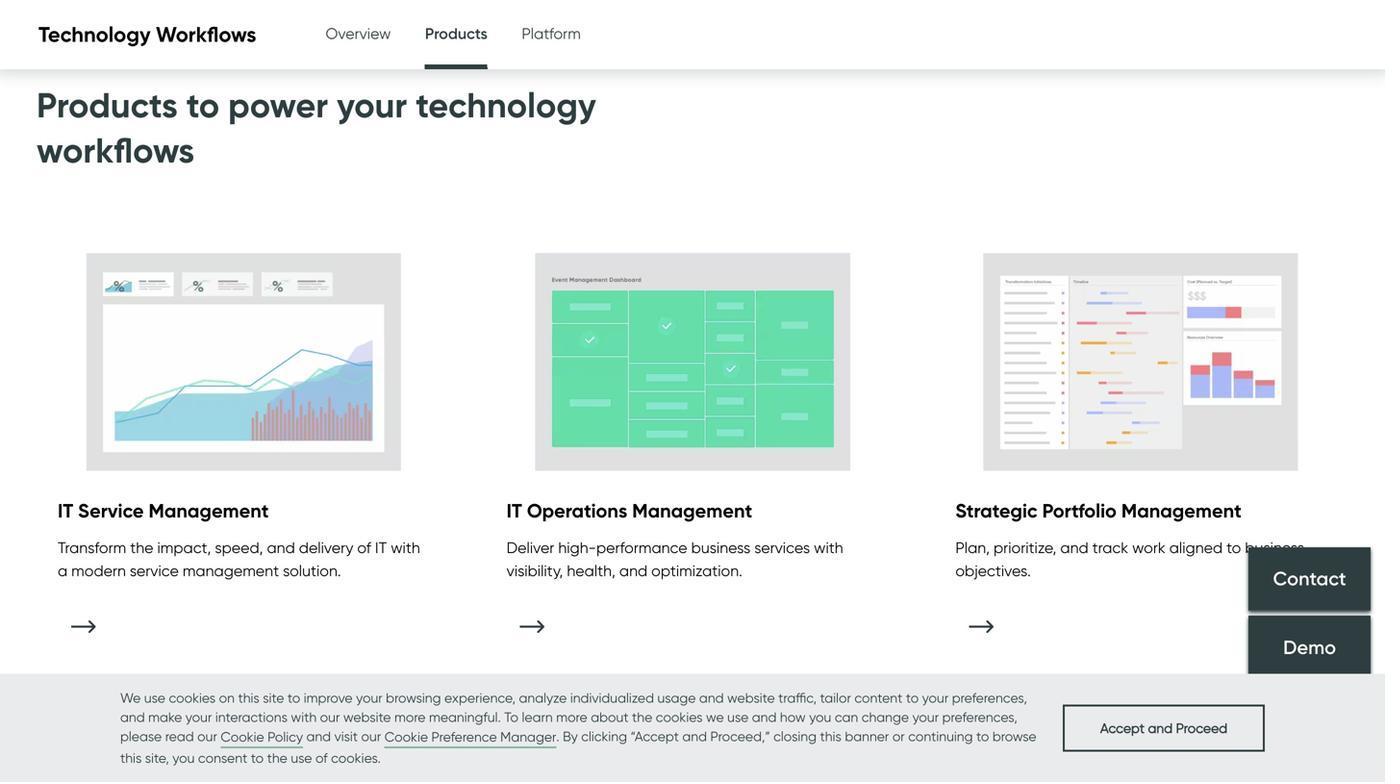 Task type: vqa. For each thing, say whether or not it's contained in the screenshot.
the middle use
yes



Task type: describe. For each thing, give the bounding box(es) containing it.
visibility,
[[507, 562, 563, 580]]

1 cookie from the left
[[221, 729, 264, 745]]

1 horizontal spatial our
[[320, 709, 340, 726]]

browse
[[993, 728, 1037, 745]]

deliver high-performance business services with visibility, health, and optimization.
[[507, 539, 844, 580]]

read
[[165, 728, 194, 745]]

plan, prioritize, and track work aligned to business objectives.
[[956, 539, 1305, 580]]

0 horizontal spatial our
[[197, 728, 217, 745]]

health,
[[567, 562, 616, 580]]

on
[[219, 690, 235, 706]]

solution.
[[283, 562, 341, 580]]

plan,
[[956, 539, 990, 557]]

usage
[[658, 690, 696, 706]]

with inside deliver high-performance business services with visibility, health, and optimization.
[[814, 539, 844, 557]]

1 more from the left
[[394, 709, 426, 726]]

cookies.
[[331, 750, 381, 766]]

of inside . by clicking "accept and proceed," closing this banner or continuing to browse this site, you consent to the use of cookies.
[[316, 750, 328, 766]]

cookie preference manager link
[[385, 727, 557, 749]]

policy
[[268, 729, 303, 745]]

faster and more effective it services image
[[38, 240, 449, 471]]

we
[[706, 709, 724, 726]]

transform
[[58, 539, 126, 557]]

proceed,"
[[711, 728, 770, 745]]

technology
[[38, 21, 151, 48]]

accept
[[1101, 720, 1145, 736]]

use inside . by clicking "accept and proceed," closing this banner or continuing to browse this site, you consent to the use of cookies.
[[291, 750, 312, 766]]

speed,
[[215, 539, 263, 557]]

our inside cookie policy and visit our cookie preference manager
[[361, 728, 381, 745]]

products link
[[425, 0, 488, 72]]

or
[[893, 728, 905, 745]]

it operations management
[[507, 499, 753, 523]]

about
[[591, 709, 629, 726]]

the inside 'we use cookies on this site to improve your browsing experience, analyze individualized usage and website traffic, tailor content to your preferences, and make your interactions with our website more meaningful. to learn more about the cookies we use and how you can change your preferences, please read our'
[[632, 709, 653, 726]]

portfolio
[[1043, 499, 1117, 523]]

cookie policy link
[[221, 727, 303, 749]]

management for it operations management
[[632, 499, 753, 523]]

site,
[[145, 750, 169, 766]]

high-
[[558, 539, 597, 557]]

contact
[[1273, 567, 1347, 590]]

work
[[1133, 539, 1166, 557]]

2 horizontal spatial this
[[820, 728, 842, 745]]

to up change
[[906, 690, 919, 706]]

visit
[[334, 728, 358, 745]]

2 cookie from the left
[[385, 729, 428, 745]]

and inside deliver high-performance business services with visibility, health, and optimization.
[[620, 562, 648, 580]]

we use cookies on this site to improve your browsing experience, analyze individualized usage and website traffic, tailor content to your preferences, and make your interactions with our website more meaningful. to learn more about the cookies we use and how you can change your preferences, please read our
[[120, 690, 1028, 745]]

please
[[120, 728, 162, 745]]

1 vertical spatial website
[[343, 709, 391, 726]]

the inside transform the impact, speed, and delivery of it with a modern service management solution.
[[130, 539, 153, 557]]

event dashboard for it visibility and optimization image
[[488, 240, 898, 471]]

of inside transform the impact, speed, and delivery of it with a modern service management solution.
[[357, 539, 371, 557]]

deliver
[[507, 539, 555, 557]]

and inside 'button'
[[1148, 720, 1173, 736]]

.
[[557, 728, 560, 745]]

demo
[[1284, 636, 1336, 659]]

management for it service management
[[149, 499, 269, 523]]

by
[[563, 728, 578, 745]]

0 vertical spatial use
[[144, 690, 165, 706]]

operations
[[527, 499, 628, 523]]

experience,
[[445, 690, 516, 706]]

business inside plan, prioritize, and track work aligned to business objectives.
[[1245, 539, 1305, 557]]

technology workflows
[[38, 21, 256, 48]]

site
[[263, 690, 284, 706]]

make
[[148, 709, 182, 726]]

analyze
[[519, 690, 567, 706]]

clicking
[[581, 728, 627, 745]]

1 vertical spatial preferences,
[[943, 709, 1018, 726]]

to right site
[[288, 690, 300, 706]]

and inside . by clicking "accept and proceed," closing this banner or continuing to browse this site, you consent to the use of cookies.
[[683, 728, 707, 745]]

service
[[130, 562, 179, 580]]

change
[[862, 709, 909, 726]]

preference
[[432, 729, 497, 745]]

cookie policy and visit our cookie preference manager
[[221, 728, 557, 745]]

transform the impact, speed, and delivery of it with a modern service management solution.
[[58, 539, 420, 580]]

0 horizontal spatial this
[[120, 750, 142, 766]]

performance
[[597, 539, 688, 557]]

with inside transform the impact, speed, and delivery of it with a modern service management solution.
[[391, 539, 420, 557]]

to down cookie policy link at the left bottom of page
[[251, 750, 264, 766]]

2 more from the left
[[556, 709, 588, 726]]

meaningful.
[[429, 709, 501, 726]]

aligned
[[1170, 539, 1223, 557]]

management for strategic portfolio management
[[1122, 499, 1242, 523]]

with inside 'we use cookies on this site to improve your browsing experience, analyze individualized usage and website traffic, tailor content to your preferences, and make your interactions with our website more meaningful. to learn more about the cookies we use and how you can change your preferences, please read our'
[[291, 709, 317, 726]]

browsing
[[386, 690, 441, 706]]

to inside plan, prioritize, and track work aligned to business objectives.
[[1227, 539, 1242, 557]]

workflows
[[37, 129, 195, 172]]

optimization.
[[652, 562, 743, 580]]

tailor
[[820, 690, 851, 706]]

can
[[835, 709, 859, 726]]

1 horizontal spatial website
[[727, 690, 775, 706]]

continuing
[[909, 728, 973, 745]]

impact,
[[157, 539, 211, 557]]

strategic
[[956, 499, 1038, 523]]

0 vertical spatial preferences,
[[952, 690, 1028, 706]]



Task type: locate. For each thing, give the bounding box(es) containing it.
it for it operations management
[[507, 499, 522, 523]]

overview link
[[326, 0, 391, 67]]

management up deliver high-performance business services with visibility, health, and optimization.
[[632, 499, 753, 523]]

you down 'read'
[[173, 750, 195, 766]]

cookies up make
[[169, 690, 216, 706]]

more
[[394, 709, 426, 726], [556, 709, 588, 726]]

0 horizontal spatial more
[[394, 709, 426, 726]]

we
[[120, 690, 141, 706]]

0 horizontal spatial use
[[144, 690, 165, 706]]

it up deliver in the left bottom of the page
[[507, 499, 522, 523]]

2 management from the left
[[632, 499, 753, 523]]

learn
[[522, 709, 553, 726]]

the
[[130, 539, 153, 557], [632, 709, 653, 726], [267, 750, 288, 766]]

content
[[855, 690, 903, 706]]

our down improve
[[320, 709, 340, 726]]

products to power your technology workflows
[[37, 84, 596, 172]]

consent
[[198, 750, 248, 766]]

use down policy
[[291, 750, 312, 766]]

workflows
[[156, 21, 256, 48]]

business
[[691, 539, 751, 557], [1245, 539, 1305, 557]]

it service management
[[58, 499, 269, 523]]

1 horizontal spatial cookie
[[385, 729, 428, 745]]

1 vertical spatial of
[[316, 750, 328, 766]]

0 horizontal spatial management
[[149, 499, 269, 523]]

it for it service management
[[58, 499, 73, 523]]

cookie down the browsing at left bottom
[[385, 729, 428, 745]]

0 vertical spatial the
[[130, 539, 153, 557]]

interactions
[[215, 709, 288, 726]]

2 horizontal spatial our
[[361, 728, 381, 745]]

demo link
[[1249, 616, 1371, 679]]

0 horizontal spatial website
[[343, 709, 391, 726]]

business up contact
[[1245, 539, 1305, 557]]

the inside . by clicking "accept and proceed," closing this banner or continuing to browse this site, you consent to the use of cookies.
[[267, 750, 288, 766]]

this down please
[[120, 750, 142, 766]]

1 business from the left
[[691, 539, 751, 557]]

overview
[[326, 24, 391, 43]]

accept and proceed button
[[1063, 705, 1265, 752]]

improve
[[304, 690, 353, 706]]

to
[[186, 84, 220, 127], [1227, 539, 1242, 557], [288, 690, 300, 706], [906, 690, 919, 706], [977, 728, 989, 745], [251, 750, 264, 766]]

our up consent
[[197, 728, 217, 745]]

it inside transform the impact, speed, and delivery of it with a modern service management solution.
[[375, 539, 387, 557]]

with right services
[[814, 539, 844, 557]]

1 horizontal spatial the
[[267, 750, 288, 766]]

1 horizontal spatial management
[[632, 499, 753, 523]]

2 vertical spatial use
[[291, 750, 312, 766]]

2 horizontal spatial the
[[632, 709, 653, 726]]

2 horizontal spatial with
[[814, 539, 844, 557]]

0 vertical spatial website
[[727, 690, 775, 706]]

0 horizontal spatial the
[[130, 539, 153, 557]]

your inside products to power your technology workflows
[[337, 84, 407, 127]]

of left cookies.
[[316, 750, 328, 766]]

0 horizontal spatial products
[[37, 84, 178, 127]]

business up optimization.
[[691, 539, 751, 557]]

1 horizontal spatial it
[[375, 539, 387, 557]]

management up impact,
[[149, 499, 269, 523]]

1 horizontal spatial business
[[1245, 539, 1305, 557]]

a
[[58, 562, 68, 580]]

to right aligned
[[1227, 539, 1242, 557]]

of
[[357, 539, 371, 557], [316, 750, 328, 766]]

0 horizontal spatial it
[[58, 499, 73, 523]]

3 management from the left
[[1122, 499, 1242, 523]]

this
[[238, 690, 260, 706], [820, 728, 842, 745], [120, 750, 142, 766]]

0 vertical spatial you
[[809, 709, 832, 726]]

website up proceed,"
[[727, 690, 775, 706]]

modern
[[71, 562, 126, 580]]

1 vertical spatial the
[[632, 709, 653, 726]]

products up technology
[[425, 24, 488, 43]]

accept and proceed
[[1101, 720, 1228, 736]]

to left browse
[[977, 728, 989, 745]]

2 horizontal spatial management
[[1122, 499, 1242, 523]]

1 management from the left
[[149, 499, 269, 523]]

0 vertical spatial products
[[425, 24, 488, 43]]

of right delivery
[[357, 539, 371, 557]]

1 horizontal spatial with
[[391, 539, 420, 557]]

traffic,
[[779, 690, 817, 706]]

2 horizontal spatial use
[[728, 709, 749, 726]]

you inside 'we use cookies on this site to improve your browsing experience, analyze individualized usage and website traffic, tailor content to your preferences, and make your interactions with our website more meaningful. to learn more about the cookies we use and how you can change your preferences, please read our'
[[809, 709, 832, 726]]

technology
[[416, 84, 596, 127]]

1 vertical spatial this
[[820, 728, 842, 745]]

cookie down interactions
[[221, 729, 264, 745]]

with
[[391, 539, 420, 557], [814, 539, 844, 557], [291, 709, 317, 726]]

0 horizontal spatial you
[[173, 750, 195, 766]]

. by clicking "accept and proceed," closing this banner or continuing to browse this site, you consent to the use of cookies.
[[120, 728, 1037, 766]]

1 vertical spatial cookies
[[656, 709, 703, 726]]

illustration of planning dashboard for business goals image
[[937, 240, 1347, 471]]

more up the by
[[556, 709, 588, 726]]

1 horizontal spatial cookies
[[656, 709, 703, 726]]

0 horizontal spatial of
[[316, 750, 328, 766]]

cookies
[[169, 690, 216, 706], [656, 709, 703, 726]]

this inside 'we use cookies on this site to improve your browsing experience, analyze individualized usage and website traffic, tailor content to your preferences, and make your interactions with our website more meaningful. to learn more about the cookies we use and how you can change your preferences, please read our'
[[238, 690, 260, 706]]

and inside transform the impact, speed, and delivery of it with a modern service management solution.
[[267, 539, 295, 557]]

to down workflows at the left of the page
[[186, 84, 220, 127]]

to
[[504, 709, 519, 726]]

2 business from the left
[[1245, 539, 1305, 557]]

this up interactions
[[238, 690, 260, 706]]

service
[[78, 499, 144, 523]]

you
[[809, 709, 832, 726], [173, 750, 195, 766]]

1 horizontal spatial more
[[556, 709, 588, 726]]

preferences,
[[952, 690, 1028, 706], [943, 709, 1018, 726]]

cookies down usage
[[656, 709, 703, 726]]

products for products
[[425, 24, 488, 43]]

1 horizontal spatial of
[[357, 539, 371, 557]]

delivery
[[299, 539, 354, 557]]

services
[[755, 539, 810, 557]]

our right visit
[[361, 728, 381, 745]]

1 horizontal spatial products
[[425, 24, 488, 43]]

1 vertical spatial use
[[728, 709, 749, 726]]

the up the service
[[130, 539, 153, 557]]

banner
[[845, 728, 889, 745]]

0 horizontal spatial business
[[691, 539, 751, 557]]

track
[[1093, 539, 1129, 557]]

the down policy
[[267, 750, 288, 766]]

closing
[[774, 728, 817, 745]]

and inside cookie policy and visit our cookie preference manager
[[306, 728, 331, 745]]

cookie
[[221, 729, 264, 745], [385, 729, 428, 745]]

and inside plan, prioritize, and track work aligned to business objectives.
[[1061, 539, 1089, 557]]

products inside products to power your technology workflows
[[37, 84, 178, 127]]

management up aligned
[[1122, 499, 1242, 523]]

with right delivery
[[391, 539, 420, 557]]

contact link
[[1249, 548, 1371, 611]]

individualized
[[570, 690, 654, 706]]

prioritize,
[[994, 539, 1057, 557]]

0 horizontal spatial cookies
[[169, 690, 216, 706]]

this down can
[[820, 728, 842, 745]]

1 vertical spatial you
[[173, 750, 195, 766]]

power
[[228, 84, 328, 127]]

1 horizontal spatial you
[[809, 709, 832, 726]]

use up make
[[144, 690, 165, 706]]

products
[[425, 24, 488, 43], [37, 84, 178, 127]]

0 vertical spatial cookies
[[169, 690, 216, 706]]

management
[[149, 499, 269, 523], [632, 499, 753, 523], [1122, 499, 1242, 523]]

strategic portfolio management
[[956, 499, 1242, 523]]

products up workflows
[[37, 84, 178, 127]]

you down tailor
[[809, 709, 832, 726]]

the up "accept
[[632, 709, 653, 726]]

2 vertical spatial the
[[267, 750, 288, 766]]

platform
[[522, 24, 581, 43]]

your
[[337, 84, 407, 127], [356, 690, 383, 706], [922, 690, 949, 706], [185, 709, 212, 726], [913, 709, 939, 726]]

website up visit
[[343, 709, 391, 726]]

how
[[780, 709, 806, 726]]

more down the browsing at left bottom
[[394, 709, 426, 726]]

it right delivery
[[375, 539, 387, 557]]

0 horizontal spatial cookie
[[221, 729, 264, 745]]

1 horizontal spatial this
[[238, 690, 260, 706]]

0 vertical spatial of
[[357, 539, 371, 557]]

"accept
[[631, 728, 679, 745]]

1 vertical spatial products
[[37, 84, 178, 127]]

business inside deliver high-performance business services with visibility, health, and optimization.
[[691, 539, 751, 557]]

2 horizontal spatial it
[[507, 499, 522, 523]]

platform link
[[522, 0, 581, 67]]

0 horizontal spatial with
[[291, 709, 317, 726]]

use up proceed,"
[[728, 709, 749, 726]]

2 vertical spatial this
[[120, 750, 142, 766]]

to inside products to power your technology workflows
[[186, 84, 220, 127]]

website
[[727, 690, 775, 706], [343, 709, 391, 726]]

you inside . by clicking "accept and proceed," closing this banner or continuing to browse this site, you consent to the use of cookies.
[[173, 750, 195, 766]]

with up policy
[[291, 709, 317, 726]]

objectives.
[[956, 562, 1031, 580]]

1 horizontal spatial use
[[291, 750, 312, 766]]

0 vertical spatial this
[[238, 690, 260, 706]]

it
[[58, 499, 73, 523], [507, 499, 522, 523], [375, 539, 387, 557]]

management
[[183, 562, 279, 580]]

products for products to power your technology workflows
[[37, 84, 178, 127]]

manager
[[500, 729, 557, 745]]

it left "service" on the bottom left of the page
[[58, 499, 73, 523]]

proceed
[[1176, 720, 1228, 736]]



